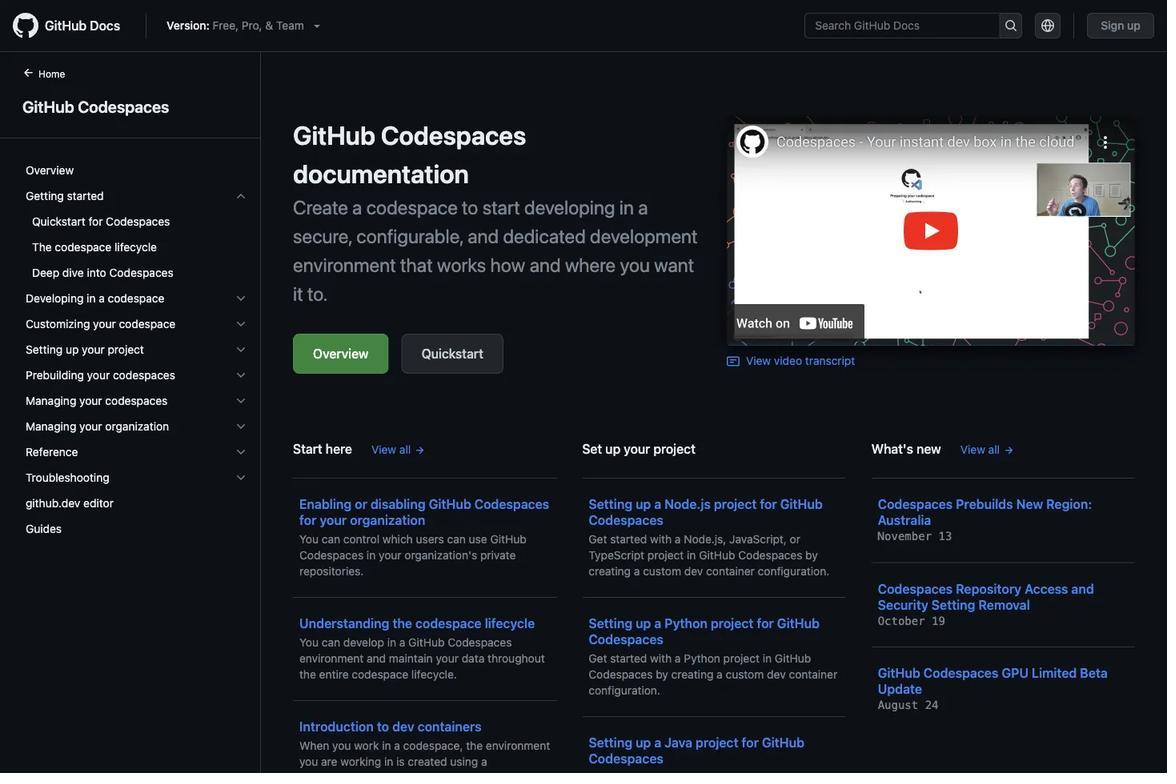 Task type: vqa. For each thing, say whether or not it's contained in the screenshot.
Get
yes



Task type: describe. For each thing, give the bounding box(es) containing it.
github codespaces
[[22, 97, 169, 116]]

when
[[299, 739, 329, 752]]

custom inside setting up a python project for github codespaces get started with a python project in github codespaces by creating a custom dev container configuration.
[[726, 668, 764, 681]]

managing for managing your organization
[[26, 420, 76, 433]]

free,
[[213, 19, 239, 32]]

in inside setting up a node.js project for github codespaces get started with a node.js, javascript, or typescript project in github codespaces by creating a custom dev container configuration.
[[687, 549, 696, 562]]

beta
[[1080, 666, 1108, 681]]

developing in a codespace
[[26, 292, 164, 305]]

codespace inside 'link'
[[55, 241, 111, 254]]

started for setting up a python project for github codespaces
[[610, 652, 647, 665]]

new
[[917, 441, 941, 457]]

deep dive into codespaces link
[[19, 260, 254, 286]]

limited
[[1032, 666, 1077, 681]]

developing
[[26, 292, 84, 305]]

in inside understanding the codespace lifecycle you can develop in a github codespaces environment and maintain your data throughout the entire codespace lifecycle.
[[387, 636, 396, 649]]

lifecycle.
[[411, 668, 457, 681]]

use
[[469, 533, 487, 546]]

start
[[482, 196, 520, 219]]

and down dedicated
[[530, 254, 561, 276]]

1 vertical spatial the
[[299, 668, 316, 681]]

github.dev editor link
[[19, 491, 254, 516]]

1 vertical spatial python
[[684, 652, 720, 665]]

security
[[878, 597, 928, 612]]

configuration. inside setting up a python project for github codespaces get started with a python project in github codespaces by creating a custom dev container configuration.
[[589, 684, 660, 697]]

can inside understanding the codespace lifecycle you can develop in a github codespaces environment and maintain your data throughout the entire codespace lifecycle.
[[322, 636, 340, 649]]

up for sign up
[[1127, 19, 1141, 32]]

your inside understanding the codespace lifecycle you can develop in a github codespaces environment and maintain your data throughout the entire codespace lifecycle.
[[436, 652, 459, 665]]

codespaces prebuilds new region: australia november 13
[[878, 497, 1092, 543]]

sc 9kayk9 0 image for getting started
[[235, 190, 247, 203]]

setting up your project
[[26, 343, 144, 356]]

setting for setting up your project
[[26, 343, 63, 356]]

august 24 element
[[878, 699, 939, 712]]

codespaces inside the codespaces prebuilds new region: australia november 13
[[878, 497, 953, 512]]

october 19 element
[[878, 614, 945, 628]]

view for enabling or disabling github codespaces for your organization
[[371, 443, 396, 456]]

up for set up your project
[[605, 441, 621, 457]]

where
[[565, 254, 616, 276]]

docs
[[90, 18, 120, 33]]

troubleshooting
[[26, 471, 109, 484]]

editor
[[83, 497, 114, 510]]

works
[[437, 254, 486, 276]]

develop
[[343, 636, 384, 649]]

transcript
[[805, 354, 855, 367]]

1 horizontal spatial overview
[[313, 346, 369, 361]]

entire
[[319, 668, 349, 681]]

your down the which
[[379, 549, 402, 562]]

august
[[878, 699, 918, 712]]

in inside setting up a python project for github codespaces get started with a python project in github codespaces by creating a custom dev container configuration.
[[763, 652, 772, 665]]

sc 9kayk9 0 image for managing your codespaces
[[235, 395, 247, 407]]

work
[[354, 739, 379, 752]]

your right set
[[624, 441, 650, 457]]

managing your codespaces button
[[19, 388, 254, 414]]

enabling
[[299, 497, 352, 512]]

repository
[[956, 581, 1022, 596]]

github codespaces gpu limited beta update august 24
[[878, 666, 1108, 712]]

start
[[293, 441, 322, 457]]

a inside dropdown button
[[99, 292, 105, 305]]

codespaces inside 'codespaces repository access and security setting removal october 19'
[[878, 581, 953, 596]]

sign
[[1101, 19, 1124, 32]]

troubleshooting button
[[19, 465, 254, 491]]

the inside introduction to dev containers when you work in a codespace, the environment you are working in is created using a development container, or dev container, host
[[466, 739, 483, 752]]

for inside getting started element
[[88, 215, 103, 228]]

private
[[480, 549, 516, 562]]

reference
[[26, 446, 78, 459]]

development inside the github codespaces documentation create a codespace to start developing in a secure, configurable, and dedicated development environment that works how and where you want it to.
[[590, 225, 698, 247]]

sc 9kayk9 0 image for prebuilding your codespaces
[[235, 369, 247, 382]]

by inside setting up a node.js project for github codespaces get started with a node.js, javascript, or typescript project in github codespaces by creating a custom dev container configuration.
[[806, 549, 818, 562]]

start here
[[293, 441, 352, 457]]

creating inside setting up a python project for github codespaces get started with a python project in github codespaces by creating a custom dev container configuration.
[[671, 668, 714, 681]]

using
[[450, 755, 478, 768]]

dev inside setting up a python project for github codespaces get started with a python project in github codespaces by creating a custom dev container configuration.
[[767, 668, 786, 681]]

in inside enabling or disabling github codespaces for your organization you can control which users can use github codespaces in your organization's private repositories.
[[367, 549, 376, 562]]

codespaces inside understanding the codespace lifecycle you can develop in a github codespaces environment and maintain your data throughout the entire codespace lifecycle.
[[448, 636, 512, 649]]

github.dev
[[26, 497, 80, 510]]

set up your project
[[582, 441, 696, 457]]

container inside setting up a python project for github codespaces get started with a python project in github codespaces by creating a custom dev container configuration.
[[789, 668, 838, 681]]

2 container, from the left
[[459, 771, 510, 773]]

introduction to dev containers when you work in a codespace, the environment you are working in is created using a development container, or dev container, host
[[299, 719, 550, 773]]

view for codespaces prebuilds new region: australia
[[960, 443, 985, 456]]

setting for setting up a python project for github codespaces get started with a python project in github codespaces by creating a custom dev container configuration.
[[589, 616, 633, 631]]

version:
[[167, 19, 210, 32]]

link image
[[727, 355, 740, 368]]

codespace down maintain
[[352, 668, 408, 681]]

or inside introduction to dev containers when you work in a codespace, the environment you are working in is created using a development container, or dev container, host
[[424, 771, 434, 773]]

all for new
[[988, 443, 1000, 456]]

started inside dropdown button
[[67, 189, 104, 203]]

managing your organization button
[[19, 414, 254, 440]]

setting up a python project for github codespaces get started with a python project in github codespaces by creating a custom dev container configuration.
[[589, 616, 838, 697]]

setting inside 'codespaces repository access and security setting removal october 19'
[[932, 597, 975, 612]]

github codespaces link
[[19, 94, 241, 118]]

removal
[[979, 597, 1030, 612]]

or inside enabling or disabling github codespaces for your organization you can control which users can use github codespaces in your organization's private repositories.
[[355, 497, 367, 512]]

home
[[38, 68, 65, 79]]

it
[[293, 283, 303, 305]]

quickstart for codespaces
[[32, 215, 170, 228]]

up for setting up a python project for github codespaces get started with a python project in github codespaces by creating a custom dev container configuration.
[[636, 616, 651, 631]]

you inside enabling or disabling github codespaces for your organization you can control which users can use github codespaces in your organization's private repositories.
[[299, 533, 319, 546]]

pro,
[[242, 19, 262, 32]]

in inside the github codespaces documentation create a codespace to start developing in a secure, configurable, and dedicated development environment that works how and where you want it to.
[[619, 196, 634, 219]]

what's new
[[872, 441, 941, 457]]

team
[[276, 19, 304, 32]]

with for python
[[650, 652, 672, 665]]

how
[[490, 254, 525, 276]]

github inside understanding the codespace lifecycle you can develop in a github codespaces environment and maintain your data throughout the entire codespace lifecycle.
[[408, 636, 445, 649]]

codespaces inside github codespaces link
[[78, 97, 169, 116]]

started for setting up a node.js project for github codespaces
[[610, 533, 647, 546]]

environment inside the github codespaces documentation create a codespace to start developing in a secure, configurable, and dedicated development environment that works how and where you want it to.
[[293, 254, 396, 276]]

a inside setting up a java project for github codespaces
[[654, 735, 661, 750]]

enabling or disabling github codespaces for your organization you can control which users can use github codespaces in your organization's private repositories.
[[299, 497, 549, 578]]

13
[[939, 530, 952, 543]]

codespaces inside setting up a java project for github codespaces
[[589, 751, 664, 766]]

you inside understanding the codespace lifecycle you can develop in a github codespaces environment and maintain your data throughout the entire codespace lifecycle.
[[299, 636, 319, 649]]

the codespace lifecycle link
[[19, 235, 254, 260]]

node.js
[[665, 497, 711, 512]]

sc 9kayk9 0 image for developing in a codespace
[[235, 292, 247, 305]]

quickstart for codespaces link
[[19, 209, 254, 235]]

sc 9kayk9 0 image for reference
[[235, 446, 247, 459]]

view all link for what's new
[[960, 441, 1014, 458]]

codespaces for prebuilding your codespaces
[[113, 369, 175, 382]]

development inside introduction to dev containers when you work in a codespace, the environment you are working in is created using a development container, or dev container, host
[[299, 771, 367, 773]]

customizing
[[26, 317, 90, 331]]

prebuilds
[[956, 497, 1013, 512]]

for for setting up a python project for github codespaces
[[757, 616, 774, 631]]

setting up a java project for github codespaces link
[[589, 722, 840, 773]]

creating inside setting up a node.js project for github codespaces get started with a node.js, javascript, or typescript project in github codespaces by creating a custom dev container configuration.
[[589, 565, 631, 578]]

is
[[396, 755, 405, 768]]

gpu
[[1002, 666, 1029, 681]]

24
[[925, 699, 939, 712]]

your down enabling
[[320, 513, 347, 528]]

home link
[[16, 66, 91, 82]]

get for setting up a python project for github codespaces
[[589, 652, 607, 665]]

sc 9kayk9 0 image for setting up your project
[[235, 343, 247, 356]]

can left use
[[447, 533, 466, 546]]

into
[[87, 266, 106, 279]]

containers
[[418, 719, 482, 734]]

your up prebuilding your codespaces
[[82, 343, 105, 356]]

guides
[[26, 522, 62, 536]]

up for setting up a node.js project for github codespaces get started with a node.js, javascript, or typescript project in github codespaces by creating a custom dev container configuration.
[[636, 497, 651, 512]]

up for setting up a java project for github codespaces
[[636, 735, 651, 750]]

search image
[[1005, 19, 1017, 32]]

control
[[343, 533, 380, 546]]

create
[[293, 196, 348, 219]]

throughout
[[488, 652, 545, 665]]

triangle down image
[[310, 19, 323, 32]]

can left control
[[322, 533, 340, 546]]

github docs
[[45, 18, 120, 33]]

setting for setting up a node.js project for github codespaces get started with a node.js, javascript, or typescript project in github codespaces by creating a custom dev container configuration.
[[589, 497, 633, 512]]



Task type: locate. For each thing, give the bounding box(es) containing it.
setting
[[26, 343, 63, 356], [589, 497, 633, 512], [932, 597, 975, 612], [589, 616, 633, 631], [589, 735, 633, 750]]

3 sc 9kayk9 0 image from the top
[[235, 369, 247, 382]]

custom up setting up a java project for github codespaces link
[[726, 668, 764, 681]]

up left node.js
[[636, 497, 651, 512]]

1 horizontal spatial lifecycle
[[485, 616, 535, 631]]

0 vertical spatial codespaces
[[113, 369, 175, 382]]

sc 9kayk9 0 image for customizing your codespace
[[235, 318, 247, 331]]

1 vertical spatial environment
[[299, 652, 364, 665]]

1 horizontal spatial view all link
[[960, 441, 1014, 458]]

the
[[393, 616, 412, 631], [299, 668, 316, 681], [466, 739, 483, 752]]

and inside understanding the codespace lifecycle you can develop in a github codespaces environment and maintain your data throughout the entire codespace lifecycle.
[[367, 652, 386, 665]]

0 vertical spatial the
[[393, 616, 412, 631]]

or inside setting up a node.js project for github codespaces get started with a node.js, javascript, or typescript project in github codespaces by creating a custom dev container configuration.
[[790, 533, 801, 546]]

1 horizontal spatial container,
[[459, 771, 510, 773]]

setting up typescript
[[589, 497, 633, 512]]

get
[[589, 533, 607, 546], [589, 652, 607, 665]]

1 vertical spatial get
[[589, 652, 607, 665]]

up for setting up your project
[[66, 343, 79, 356]]

organization down managing your codespaces dropdown button
[[105, 420, 169, 433]]

environment for introduction
[[486, 739, 550, 752]]

1 horizontal spatial organization
[[350, 513, 425, 528]]

your up lifecycle.
[[436, 652, 459, 665]]

Search GitHub Docs search field
[[806, 14, 999, 38]]

setting left java
[[589, 735, 633, 750]]

select language: current language is english image
[[1042, 19, 1055, 32]]

custom down typescript
[[643, 565, 681, 578]]

and right access
[[1072, 581, 1094, 596]]

github inside github codespaces link
[[22, 97, 74, 116]]

deep
[[32, 266, 59, 279]]

sc 9kayk9 0 image inside "managing your organization" dropdown button
[[235, 420, 247, 433]]

sc 9kayk9 0 image
[[235, 292, 247, 305], [235, 343, 247, 356], [235, 369, 247, 382], [235, 395, 247, 407], [235, 472, 247, 484]]

github inside setting up a java project for github codespaces
[[762, 735, 805, 750]]

1 horizontal spatial configuration.
[[758, 565, 830, 578]]

0 vertical spatial development
[[590, 225, 698, 247]]

getting started element containing getting started
[[13, 183, 260, 286]]

your up managing your codespaces
[[87, 369, 110, 382]]

1 vertical spatial by
[[656, 668, 668, 681]]

1 horizontal spatial the
[[393, 616, 412, 631]]

codespaces inside quickstart for codespaces link
[[106, 215, 170, 228]]

configuration.
[[758, 565, 830, 578], [589, 684, 660, 697]]

python
[[665, 616, 708, 631], [684, 652, 720, 665]]

view right link icon
[[746, 354, 771, 367]]

0 vertical spatial to
[[462, 196, 478, 219]]

0 vertical spatial with
[[650, 533, 672, 546]]

codespaces inside deep dive into codespaces link
[[109, 266, 173, 279]]

0 vertical spatial custom
[[643, 565, 681, 578]]

overview link down the to. at top left
[[293, 334, 389, 374]]

sc 9kayk9 0 image inside setting up your project dropdown button
[[235, 343, 247, 356]]

can down understanding
[[322, 636, 340, 649]]

setting inside setting up a node.js project for github codespaces get started with a node.js, javascript, or typescript project in github codespaces by creating a custom dev container configuration.
[[589, 497, 633, 512]]

all for disabling
[[399, 443, 411, 456]]

your down managing your codespaces
[[79, 420, 102, 433]]

or up control
[[355, 497, 367, 512]]

0 horizontal spatial creating
[[589, 565, 631, 578]]

codespace inside the github codespaces documentation create a codespace to start developing in a secure, configurable, and dedicated development environment that works how and where you want it to.
[[366, 196, 458, 219]]

0 vertical spatial or
[[355, 497, 367, 512]]

view all link for start here
[[371, 441, 425, 458]]

want
[[654, 254, 694, 276]]

1 horizontal spatial creating
[[671, 668, 714, 681]]

you down 'introduction'
[[332, 739, 351, 752]]

1 horizontal spatial custom
[[726, 668, 764, 681]]

0 vertical spatial container
[[706, 565, 755, 578]]

for inside enabling or disabling github codespaces for your organization you can control which users can use github codespaces in your organization's private repositories.
[[299, 513, 317, 528]]

1 vertical spatial you
[[332, 739, 351, 752]]

project inside dropdown button
[[108, 343, 144, 356]]

to left start
[[462, 196, 478, 219]]

codespace up dive
[[55, 241, 111, 254]]

november 13 element
[[878, 530, 952, 543]]

1 getting started element from the top
[[13, 183, 260, 286]]

github.dev editor
[[26, 497, 114, 510]]

by
[[806, 549, 818, 562], [656, 668, 668, 681]]

container
[[706, 565, 755, 578], [789, 668, 838, 681]]

lifecycle
[[114, 241, 157, 254], [485, 616, 535, 631]]

with
[[650, 533, 672, 546], [650, 652, 672, 665]]

getting
[[26, 189, 64, 203]]

sc 9kayk9 0 image inside getting started dropdown button
[[235, 190, 247, 203]]

up right set
[[605, 441, 621, 457]]

0 horizontal spatial or
[[355, 497, 367, 512]]

the
[[32, 241, 52, 254]]

0 horizontal spatial organization
[[105, 420, 169, 433]]

0 horizontal spatial the
[[299, 668, 316, 681]]

codespace down developing in a codespace dropdown button
[[119, 317, 176, 331]]

codespace,
[[403, 739, 463, 752]]

managing up 'reference'
[[26, 420, 76, 433]]

2 you from the top
[[299, 636, 319, 649]]

view all for start here
[[371, 443, 411, 456]]

2 all from the left
[[988, 443, 1000, 456]]

1 get from the top
[[589, 533, 607, 546]]

0 horizontal spatial view all
[[371, 443, 411, 456]]

configuration. inside setting up a node.js project for github codespaces get started with a node.js, javascript, or typescript project in github codespaces by creating a custom dev container configuration.
[[758, 565, 830, 578]]

created
[[408, 755, 447, 768]]

3 sc 9kayk9 0 image from the top
[[235, 420, 247, 433]]

0 horizontal spatial to
[[377, 719, 389, 734]]

your
[[93, 317, 116, 331], [82, 343, 105, 356], [87, 369, 110, 382], [79, 394, 102, 407], [79, 420, 102, 433], [624, 441, 650, 457], [320, 513, 347, 528], [379, 549, 402, 562], [436, 652, 459, 665]]

1 vertical spatial managing
[[26, 420, 76, 433]]

new
[[1016, 497, 1043, 512]]

for inside setting up a python project for github codespaces get started with a python project in github codespaces by creating a custom dev container configuration.
[[757, 616, 774, 631]]

javascript,
[[729, 533, 787, 546]]

1 sc 9kayk9 0 image from the top
[[235, 292, 247, 305]]

dev
[[684, 565, 703, 578], [767, 668, 786, 681], [392, 719, 414, 734], [437, 771, 456, 773]]

dive
[[62, 266, 84, 279]]

view video transcript
[[746, 354, 855, 367]]

0 vertical spatial lifecycle
[[114, 241, 157, 254]]

disabling
[[371, 497, 426, 512]]

1 horizontal spatial container
[[789, 668, 838, 681]]

update
[[878, 682, 922, 697]]

&
[[265, 19, 273, 32]]

codespaces for managing your codespaces
[[105, 394, 168, 407]]

2 vertical spatial the
[[466, 739, 483, 752]]

up right sign
[[1127, 19, 1141, 32]]

getting started element containing quickstart for codespaces
[[13, 209, 260, 286]]

1 vertical spatial container
[[789, 668, 838, 681]]

setting inside setting up your project dropdown button
[[26, 343, 63, 356]]

4 sc 9kayk9 0 image from the top
[[235, 446, 247, 459]]

node.js,
[[684, 533, 726, 546]]

2 view all link from the left
[[960, 441, 1014, 458]]

view all right the new
[[960, 443, 1000, 456]]

secure,
[[293, 225, 352, 247]]

0 horizontal spatial configuration.
[[589, 684, 660, 697]]

or down 'created'
[[424, 771, 434, 773]]

1 horizontal spatial development
[[590, 225, 698, 247]]

up inside dropdown button
[[66, 343, 79, 356]]

managing inside managing your codespaces dropdown button
[[26, 394, 76, 407]]

and down develop
[[367, 652, 386, 665]]

1 vertical spatial you
[[299, 636, 319, 649]]

1 horizontal spatial quickstart
[[422, 346, 483, 361]]

0 horizontal spatial all
[[399, 443, 411, 456]]

1 vertical spatial or
[[790, 533, 801, 546]]

or right javascript,
[[790, 533, 801, 546]]

19
[[932, 614, 945, 628]]

1 horizontal spatial all
[[988, 443, 1000, 456]]

2 with from the top
[[650, 652, 672, 665]]

0 horizontal spatial custom
[[643, 565, 681, 578]]

0 vertical spatial you
[[620, 254, 650, 276]]

lifecycle down quickstart for codespaces link
[[114, 241, 157, 254]]

lifecycle inside understanding the codespace lifecycle you can develop in a github codespaces environment and maintain your data throughout the entire codespace lifecycle.
[[485, 616, 535, 631]]

in inside dropdown button
[[87, 292, 96, 305]]

2 getting started element from the top
[[13, 209, 260, 286]]

get inside setting up a python project for github codespaces get started with a python project in github codespaces by creating a custom dev container configuration.
[[589, 652, 607, 665]]

container inside setting up a node.js project for github codespaces get started with a node.js, javascript, or typescript project in github codespaces by creating a custom dev container configuration.
[[706, 565, 755, 578]]

overview inside "github codespaces" element
[[26, 164, 74, 177]]

1 vertical spatial organization
[[350, 513, 425, 528]]

2 sc 9kayk9 0 image from the top
[[235, 343, 247, 356]]

to up work
[[377, 719, 389, 734]]

0 vertical spatial you
[[299, 533, 319, 546]]

your up managing your organization
[[79, 394, 102, 407]]

sc 9kayk9 0 image inside troubleshooting dropdown button
[[235, 472, 247, 484]]

0 vertical spatial quickstart
[[32, 215, 85, 228]]

codespaces
[[113, 369, 175, 382], [105, 394, 168, 407]]

view all link up prebuilds
[[960, 441, 1014, 458]]

sc 9kayk9 0 image inside managing your codespaces dropdown button
[[235, 395, 247, 407]]

0 vertical spatial get
[[589, 533, 607, 546]]

sc 9kayk9 0 image inside customizing your codespace dropdown button
[[235, 318, 247, 331]]

setting up a java project for github codespaces
[[589, 735, 805, 766]]

0 vertical spatial overview
[[26, 164, 74, 177]]

view inside view video transcript link
[[746, 354, 771, 367]]

overview down the to. at top left
[[313, 346, 369, 361]]

0 vertical spatial python
[[665, 616, 708, 631]]

repositories.
[[299, 565, 364, 578]]

can
[[322, 533, 340, 546], [447, 533, 466, 546], [322, 636, 340, 649]]

getting started element
[[13, 183, 260, 286], [13, 209, 260, 286]]

java
[[665, 735, 693, 750]]

codespaces repository access and security setting removal october 19
[[878, 581, 1094, 628]]

customizing your codespace
[[26, 317, 176, 331]]

started
[[67, 189, 104, 203], [610, 533, 647, 546], [610, 652, 647, 665]]

australia
[[878, 513, 931, 528]]

get inside setting up a node.js project for github codespaces get started with a node.js, javascript, or typescript project in github codespaces by creating a custom dev container configuration.
[[589, 533, 607, 546]]

sc 9kayk9 0 image
[[235, 190, 247, 203], [235, 318, 247, 331], [235, 420, 247, 433], [235, 446, 247, 459]]

dedicated
[[503, 225, 586, 247]]

2 vertical spatial or
[[424, 771, 434, 773]]

codespaces down 'prebuilding your codespaces' dropdown button
[[105, 394, 168, 407]]

quickstart inside "github codespaces" element
[[32, 215, 85, 228]]

1 horizontal spatial view
[[746, 354, 771, 367]]

1 horizontal spatial you
[[332, 739, 351, 752]]

custom inside setting up a node.js project for github codespaces get started with a node.js, javascript, or typescript project in github codespaces by creating a custom dev container configuration.
[[643, 565, 681, 578]]

2 horizontal spatial view
[[960, 443, 985, 456]]

1 vertical spatial lifecycle
[[485, 616, 535, 631]]

github inside the github codespaces documentation create a codespace to start developing in a secure, configurable, and dedicated development environment that works how and where you want it to.
[[293, 120, 375, 151]]

None search field
[[805, 13, 1022, 38]]

sc 9kayk9 0 image for managing your organization
[[235, 420, 247, 433]]

project inside setting up a java project for github codespaces
[[696, 735, 739, 750]]

setting down typescript
[[589, 616, 633, 631]]

0 vertical spatial managing
[[26, 394, 76, 407]]

1 you from the top
[[299, 533, 319, 546]]

github docs link
[[13, 13, 133, 38]]

you left want
[[620, 254, 650, 276]]

overview link
[[19, 158, 254, 183], [293, 334, 389, 374]]

set
[[582, 441, 602, 457]]

the codespace lifecycle
[[32, 241, 157, 254]]

2 horizontal spatial the
[[466, 739, 483, 752]]

1 vertical spatial creating
[[671, 668, 714, 681]]

lifecycle up throughout
[[485, 616, 535, 631]]

codespaces inside the github codespaces documentation create a codespace to start developing in a secure, configurable, and dedicated development environment that works how and where you want it to.
[[381, 120, 526, 151]]

1 horizontal spatial by
[[806, 549, 818, 562]]

development up want
[[590, 225, 698, 247]]

organization
[[105, 420, 169, 433], [350, 513, 425, 528]]

1 vertical spatial to
[[377, 719, 389, 734]]

getting started button
[[19, 183, 254, 209]]

understanding the codespace lifecycle you can develop in a github codespaces environment and maintain your data throughout the entire codespace lifecycle.
[[299, 616, 545, 681]]

setting up 19
[[932, 597, 975, 612]]

quickstart for quickstart for codespaces
[[32, 215, 85, 228]]

all up disabling
[[399, 443, 411, 456]]

1 all from the left
[[399, 443, 411, 456]]

maintain
[[389, 652, 433, 665]]

organization inside dropdown button
[[105, 420, 169, 433]]

a inside understanding the codespace lifecycle you can develop in a github codespaces environment and maintain your data throughout the entire codespace lifecycle.
[[399, 636, 405, 649]]

0 horizontal spatial quickstart
[[32, 215, 85, 228]]

0 horizontal spatial overview
[[26, 164, 74, 177]]

environment inside introduction to dev containers when you work in a codespace, the environment you are working in is created using a development container, or dev container, host
[[486, 739, 550, 752]]

with inside setting up a python project for github codespaces get started with a python project in github codespaces by creating a custom dev container configuration.
[[650, 652, 672, 665]]

prebuilding
[[26, 369, 84, 382]]

developing in a codespace button
[[19, 286, 254, 311]]

view all link up disabling
[[371, 441, 425, 458]]

1 view all link from the left
[[371, 441, 425, 458]]

1 vertical spatial overview link
[[293, 334, 389, 374]]

0 vertical spatial environment
[[293, 254, 396, 276]]

developing
[[524, 196, 615, 219]]

5 sc 9kayk9 0 image from the top
[[235, 472, 247, 484]]

creating down typescript
[[589, 565, 631, 578]]

to inside introduction to dev containers when you work in a codespace, the environment you are working in is created using a development container, or dev container, host
[[377, 719, 389, 734]]

sign up link
[[1087, 13, 1154, 38]]

setting up 'prebuilding'
[[26, 343, 63, 356]]

you
[[299, 533, 319, 546], [299, 636, 319, 649]]

2 sc 9kayk9 0 image from the top
[[235, 318, 247, 331]]

1 horizontal spatial view all
[[960, 443, 1000, 456]]

to inside the github codespaces documentation create a codespace to start developing in a secure, configurable, and dedicated development environment that works how and where you want it to.
[[462, 196, 478, 219]]

view right the new
[[960, 443, 985, 456]]

with inside setting up a node.js project for github codespaces get started with a node.js, javascript, or typescript project in github codespaces by creating a custom dev container configuration.
[[650, 533, 672, 546]]

1 vertical spatial development
[[299, 771, 367, 773]]

github inside github codespaces gpu limited beta update august 24
[[878, 666, 920, 681]]

quickstart for quickstart
[[422, 346, 483, 361]]

setting for setting up a java project for github codespaces
[[589, 735, 633, 750]]

dev inside setting up a node.js project for github codespaces get started with a node.js, javascript, or typescript project in github codespaces by creating a custom dev container configuration.
[[684, 565, 703, 578]]

0 horizontal spatial development
[[299, 771, 367, 773]]

codespace up data
[[415, 616, 482, 631]]

1 horizontal spatial to
[[462, 196, 478, 219]]

by inside setting up a python project for github codespaces get started with a python project in github codespaces by creating a custom dev container configuration.
[[656, 668, 668, 681]]

sc 9kayk9 0 image inside developing in a codespace dropdown button
[[235, 292, 247, 305]]

0 horizontal spatial container
[[706, 565, 755, 578]]

users
[[416, 533, 444, 546]]

1 sc 9kayk9 0 image from the top
[[235, 190, 247, 203]]

container, down using
[[459, 771, 510, 773]]

understanding
[[299, 616, 389, 631]]

2 get from the top
[[589, 652, 607, 665]]

1 container, from the left
[[370, 771, 421, 773]]

2 horizontal spatial or
[[790, 533, 801, 546]]

managing your codespaces
[[26, 394, 168, 407]]

0 horizontal spatial view all link
[[371, 441, 425, 458]]

managing for managing your codespaces
[[26, 394, 76, 407]]

setting inside setting up a java project for github codespaces
[[589, 735, 633, 750]]

the left entire
[[299, 668, 316, 681]]

you down enabling
[[299, 533, 319, 546]]

1 vertical spatial overview
[[313, 346, 369, 361]]

sc 9kayk9 0 image for troubleshooting
[[235, 472, 247, 484]]

prebuilding your codespaces
[[26, 369, 175, 382]]

for inside setting up a java project for github codespaces
[[742, 735, 759, 750]]

getting started
[[26, 189, 104, 203]]

view
[[746, 354, 771, 367], [371, 443, 396, 456], [960, 443, 985, 456]]

2 vertical spatial started
[[610, 652, 647, 665]]

codespace up 'configurable,'
[[366, 196, 458, 219]]

0 horizontal spatial by
[[656, 668, 668, 681]]

0 horizontal spatial overview link
[[19, 158, 254, 183]]

2 managing from the top
[[26, 420, 76, 433]]

1 horizontal spatial overview link
[[293, 334, 389, 374]]

1 horizontal spatial or
[[424, 771, 434, 773]]

1 managing from the top
[[26, 394, 76, 407]]

and
[[468, 225, 499, 247], [530, 254, 561, 276], [1072, 581, 1094, 596], [367, 652, 386, 665]]

0 horizontal spatial lifecycle
[[114, 241, 157, 254]]

github inside 'github docs' 'link'
[[45, 18, 87, 33]]

which
[[383, 533, 413, 546]]

1 vertical spatial configuration.
[[589, 684, 660, 697]]

0 horizontal spatial container,
[[370, 771, 421, 773]]

you down when
[[299, 755, 318, 768]]

you inside the github codespaces documentation create a codespace to start developing in a secure, configurable, and dedicated development environment that works how and where you want it to.
[[620, 254, 650, 276]]

you down understanding
[[299, 636, 319, 649]]

2 horizontal spatial you
[[620, 254, 650, 276]]

1 vertical spatial quickstart
[[422, 346, 483, 361]]

managing down 'prebuilding'
[[26, 394, 76, 407]]

2 vertical spatial you
[[299, 755, 318, 768]]

sc 9kayk9 0 image inside 'prebuilding your codespaces' dropdown button
[[235, 369, 247, 382]]

1 vertical spatial with
[[650, 652, 672, 665]]

up down typescript
[[636, 616, 651, 631]]

setting inside setting up a python project for github codespaces get started with a python project in github codespaces by creating a custom dev container configuration.
[[589, 616, 633, 631]]

codespaces down setting up your project dropdown button
[[113, 369, 175, 382]]

1 view all from the left
[[371, 443, 411, 456]]

creating up java
[[671, 668, 714, 681]]

overview link up quickstart for codespaces link
[[19, 158, 254, 183]]

view all right here
[[371, 443, 411, 456]]

sign up
[[1101, 19, 1141, 32]]

up down customizing
[[66, 343, 79, 356]]

view all
[[371, 443, 411, 456], [960, 443, 1000, 456]]

0 vertical spatial by
[[806, 549, 818, 562]]

1 with from the top
[[650, 533, 672, 546]]

up inside setting up a java project for github codespaces
[[636, 735, 651, 750]]

0 vertical spatial creating
[[589, 565, 631, 578]]

environment for understanding
[[299, 652, 364, 665]]

container, down is
[[370, 771, 421, 773]]

managing your organization
[[26, 420, 169, 433]]

and down start
[[468, 225, 499, 247]]

for for setting up a node.js project for github codespaces
[[760, 497, 777, 512]]

organization down disabling
[[350, 513, 425, 528]]

0 vertical spatial overview link
[[19, 158, 254, 183]]

1 vertical spatial custom
[[726, 668, 764, 681]]

setting up a node.js project for github codespaces get started with a node.js, javascript, or typescript project in github codespaces by creating a custom dev container configuration.
[[589, 497, 830, 578]]

deep dive into codespaces
[[32, 266, 173, 279]]

1 vertical spatial codespaces
[[105, 394, 168, 407]]

development down "are"
[[299, 771, 367, 773]]

get for setting up a node.js project for github codespaces
[[589, 533, 607, 546]]

typescript
[[589, 549, 645, 562]]

and inside 'codespaces repository access and security setting removal october 19'
[[1072, 581, 1094, 596]]

your down developing in a codespace at the left of the page
[[93, 317, 116, 331]]

4 sc 9kayk9 0 image from the top
[[235, 395, 247, 407]]

started inside setting up a python project for github codespaces get started with a python project in github codespaces by creating a custom dev container configuration.
[[610, 652, 647, 665]]

2 view all from the left
[[960, 443, 1000, 456]]

creating
[[589, 565, 631, 578], [671, 668, 714, 681]]

codespaces inside github codespaces gpu limited beta update august 24
[[924, 666, 999, 681]]

here
[[326, 441, 352, 457]]

working
[[340, 755, 381, 768]]

codespace down deep dive into codespaces link
[[108, 292, 164, 305]]

github codespaces element
[[0, 65, 261, 772]]

environment inside understanding the codespace lifecycle you can develop in a github codespaces environment and maintain your data throughout the entire codespace lifecycle.
[[299, 652, 364, 665]]

for for enabling or disabling github codespaces for your organization
[[299, 513, 317, 528]]

in
[[619, 196, 634, 219], [87, 292, 96, 305], [367, 549, 376, 562], [687, 549, 696, 562], [387, 636, 396, 649], [763, 652, 772, 665], [382, 739, 391, 752], [384, 755, 393, 768]]

organization inside enabling or disabling github codespaces for your organization you can control which users can use github codespaces in your organization's private repositories.
[[350, 513, 425, 528]]

the up using
[[466, 739, 483, 752]]

up inside setting up a node.js project for github codespaces get started with a node.js, javascript, or typescript project in github codespaces by creating a custom dev container configuration.
[[636, 497, 651, 512]]

codespaces
[[78, 97, 169, 116], [381, 120, 526, 151], [106, 215, 170, 228], [109, 266, 173, 279], [474, 497, 549, 512], [878, 497, 953, 512], [589, 513, 664, 528], [299, 549, 364, 562], [738, 549, 802, 562], [878, 581, 953, 596], [589, 632, 664, 647], [448, 636, 512, 649], [924, 666, 999, 681], [589, 668, 653, 681], [589, 751, 664, 766]]

with for node.js
[[650, 533, 672, 546]]

github codespaces documentation create a codespace to start developing in a secure, configurable, and dedicated development environment that works how and where you want it to.
[[293, 120, 698, 305]]

are
[[321, 755, 337, 768]]

for inside setting up a node.js project for github codespaces get started with a node.js, javascript, or typescript project in github codespaces by creating a custom dev container configuration.
[[760, 497, 777, 512]]

2 vertical spatial environment
[[486, 739, 550, 752]]

the up maintain
[[393, 616, 412, 631]]

lifecycle inside 'link'
[[114, 241, 157, 254]]

0 horizontal spatial you
[[299, 755, 318, 768]]

0 horizontal spatial view
[[371, 443, 396, 456]]

up left java
[[636, 735, 651, 750]]

documentation
[[293, 159, 469, 189]]

0 vertical spatial organization
[[105, 420, 169, 433]]

0 vertical spatial started
[[67, 189, 104, 203]]

0 vertical spatial configuration.
[[758, 565, 830, 578]]

up inside setting up a python project for github codespaces get started with a python project in github codespaces by creating a custom dev container configuration.
[[636, 616, 651, 631]]

overview up getting
[[26, 164, 74, 177]]

access
[[1025, 581, 1068, 596]]

view right here
[[371, 443, 396, 456]]

all up prebuilds
[[988, 443, 1000, 456]]

sc 9kayk9 0 image inside reference dropdown button
[[235, 446, 247, 459]]

1 vertical spatial started
[[610, 533, 647, 546]]

managing inside "managing your organization" dropdown button
[[26, 420, 76, 433]]

started inside setting up a node.js project for github codespaces get started with a node.js, javascript, or typescript project in github codespaces by creating a custom dev container configuration.
[[610, 533, 647, 546]]

view all for what's new
[[960, 443, 1000, 456]]

to.
[[307, 283, 328, 305]]



